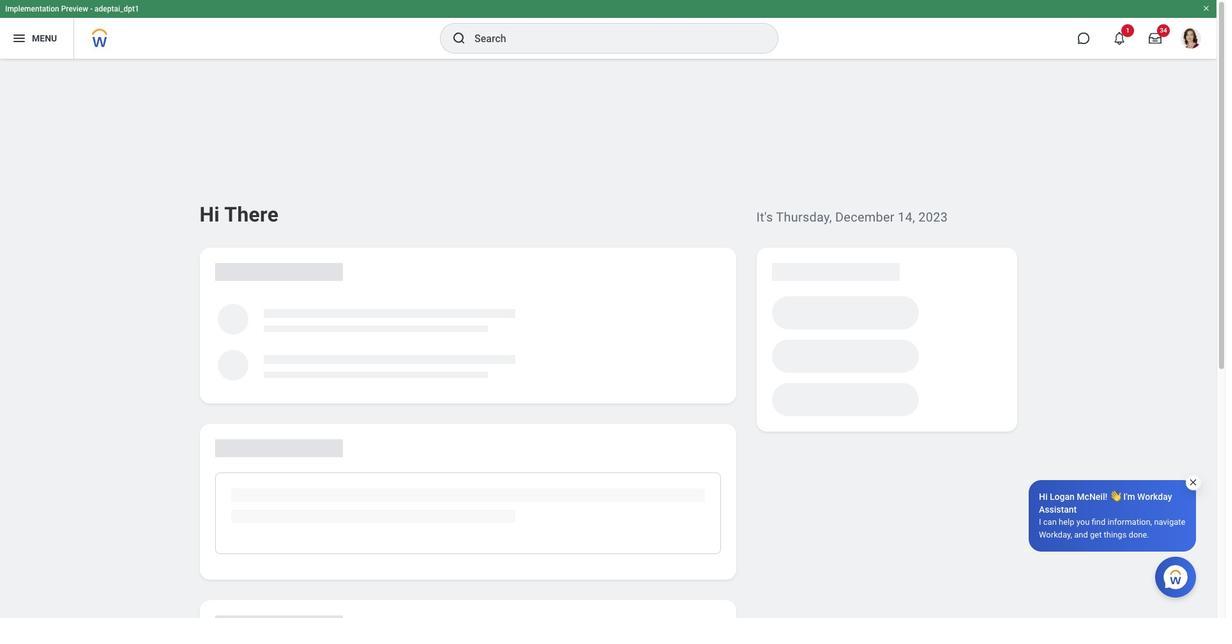 Task type: vqa. For each thing, say whether or not it's contained in the screenshot.
search image at the left top of the page
yes



Task type: describe. For each thing, give the bounding box(es) containing it.
inbox large image
[[1150, 32, 1162, 45]]

justify image
[[12, 31, 27, 46]]

hi logan mcneil! 👋 i'm workday assistant i can help you find information, navigate workday, and get things done.
[[1040, 492, 1186, 540]]

menu banner
[[0, 0, 1217, 59]]

hi for hi logan mcneil! 👋 i'm workday assistant i can help you find information, navigate workday, and get things done.
[[1040, 492, 1048, 502]]

implementation preview -   adeptai_dpt1
[[5, 4, 139, 13]]

2 list item from the top
[[215, 343, 544, 389]]

adeptai_dpt1
[[95, 4, 139, 13]]

1 button
[[1106, 24, 1135, 52]]

you
[[1077, 518, 1090, 527]]

logan
[[1051, 492, 1075, 502]]

get
[[1091, 530, 1103, 540]]

close environment banner image
[[1203, 4, 1211, 12]]

information,
[[1108, 518, 1153, 527]]

Search Workday  search field
[[475, 24, 752, 52]]

navigate
[[1155, 518, 1186, 527]]

workday,
[[1040, 530, 1073, 540]]

34 button
[[1142, 24, 1171, 52]]

and
[[1075, 530, 1089, 540]]

notifications large image
[[1114, 32, 1127, 45]]

2023
[[919, 210, 948, 225]]

thursday,
[[777, 210, 833, 225]]

december
[[836, 210, 895, 225]]

assistant
[[1040, 505, 1078, 515]]



Task type: locate. For each thing, give the bounding box(es) containing it.
hi left the there
[[200, 203, 220, 227]]

1 list item from the top
[[215, 296, 544, 343]]

hi left logan on the right of the page
[[1040, 492, 1048, 502]]

0 vertical spatial hi
[[200, 203, 220, 227]]

1 vertical spatial hi
[[1040, 492, 1048, 502]]

help
[[1059, 518, 1075, 527]]

👋
[[1110, 492, 1122, 502]]

workday
[[1138, 492, 1173, 502]]

done.
[[1129, 530, 1150, 540]]

hi inside main content
[[200, 203, 220, 227]]

search image
[[452, 31, 467, 46]]

i
[[1040, 518, 1042, 527]]

1 horizontal spatial hi
[[1040, 492, 1048, 502]]

hi inside hi logan mcneil! 👋 i'm workday assistant i can help you find information, navigate workday, and get things done.
[[1040, 492, 1048, 502]]

x image
[[1189, 478, 1199, 488]]

implementation
[[5, 4, 59, 13]]

14,
[[898, 210, 916, 225]]

can
[[1044, 518, 1057, 527]]

hi for hi there
[[200, 203, 220, 227]]

0 horizontal spatial hi
[[200, 203, 220, 227]]

things
[[1105, 530, 1127, 540]]

hi there
[[200, 203, 279, 227]]

mcneil!
[[1078, 492, 1108, 502]]

profile logan mcneil image
[[1182, 28, 1202, 51]]

preview
[[61, 4, 88, 13]]

-
[[90, 4, 93, 13]]

there
[[225, 203, 279, 227]]

34
[[1161, 27, 1168, 34]]

menu button
[[0, 18, 74, 59]]

it's thursday, december 14, 2023
[[757, 210, 948, 225]]

hi
[[200, 203, 220, 227], [1040, 492, 1048, 502]]

menu
[[32, 33, 57, 43]]

1
[[1127, 27, 1130, 34]]

i'm
[[1124, 492, 1136, 502]]

find
[[1092, 518, 1106, 527]]

list
[[215, 296, 721, 389]]

list item
[[215, 296, 544, 343], [215, 343, 544, 389]]

list inside hi there main content
[[215, 296, 721, 389]]

hi there main content
[[0, 59, 1217, 619]]

it's
[[757, 210, 773, 225]]



